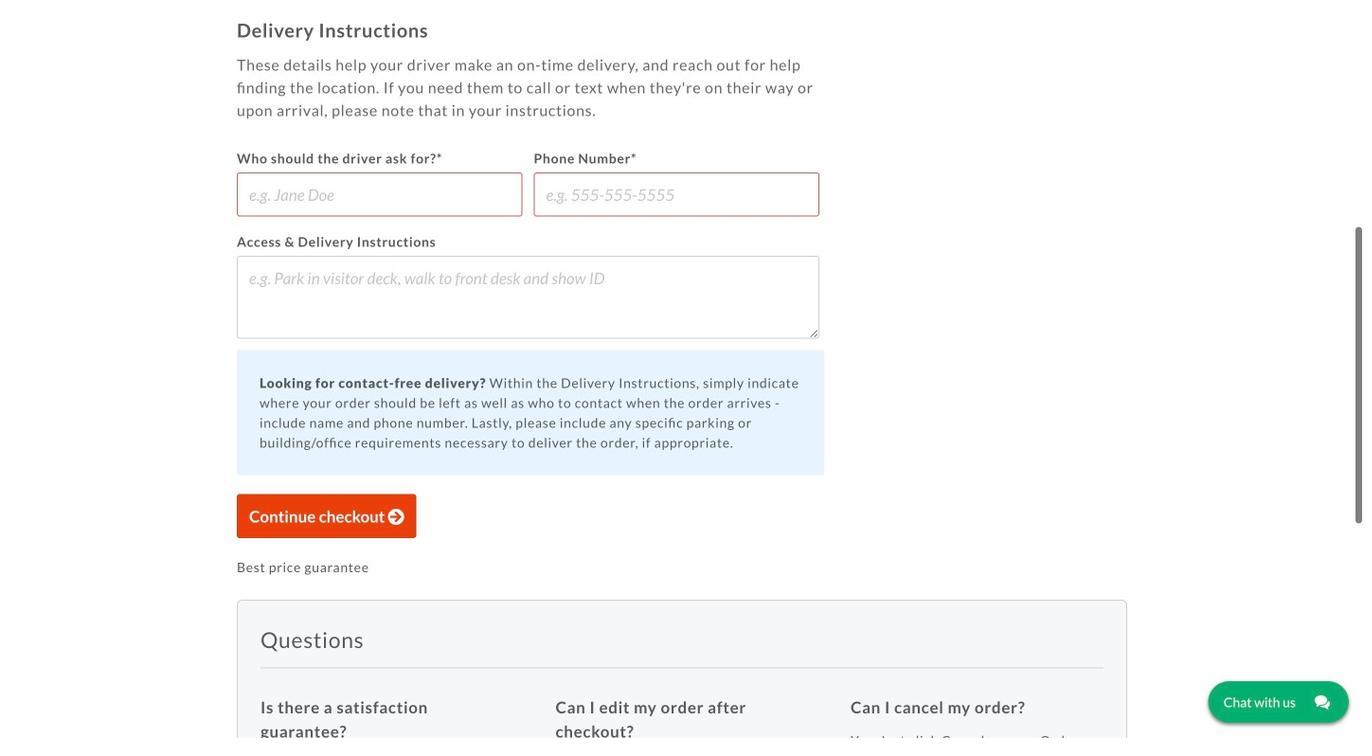 Task type: vqa. For each thing, say whether or not it's contained in the screenshot.
submit
no



Task type: locate. For each thing, give the bounding box(es) containing it.
circle arrow right image
[[388, 509, 404, 525]]

e.g. 555-555-5555 text field
[[534, 172, 819, 216]]

e.g. Park in visitor deck, walk to front desk and show ID text field
[[237, 256, 819, 339]]



Task type: describe. For each thing, give the bounding box(es) containing it.
e.g. Jane Doe text field
[[237, 172, 522, 216]]



